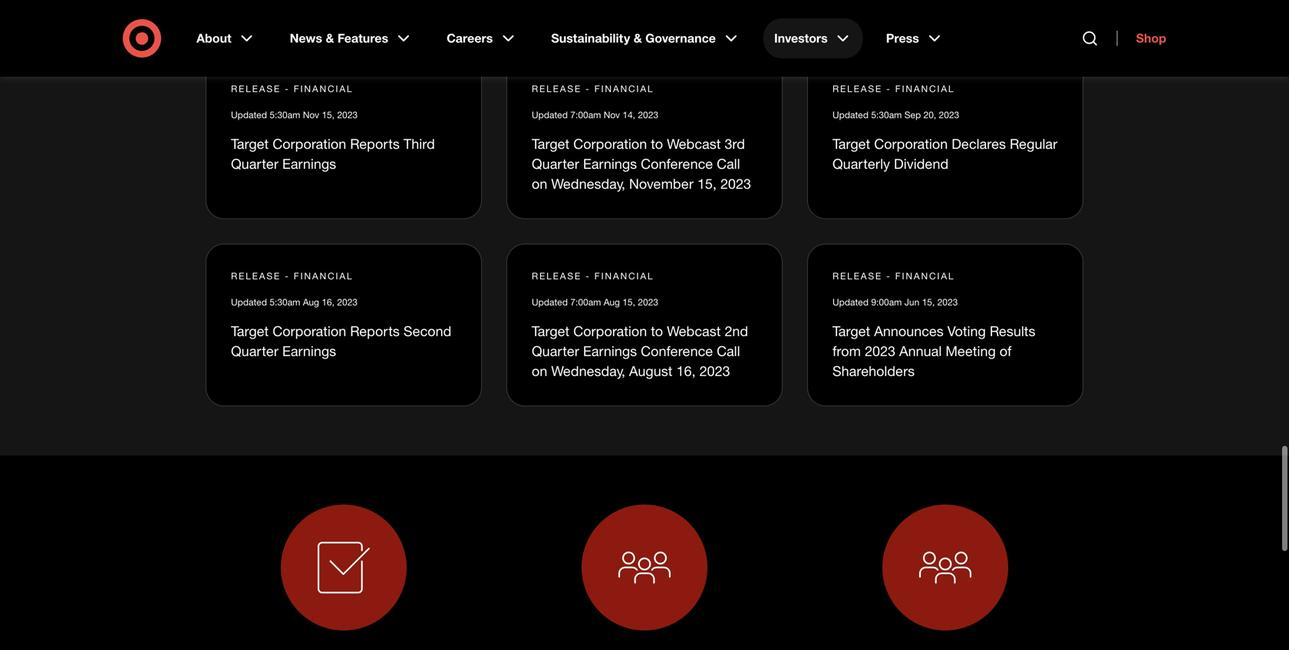 Task type: locate. For each thing, give the bounding box(es) containing it.
updated for target announces voting results from 2023 annual meeting of shareholders
[[833, 293, 869, 305]]

nov for reports
[[303, 106, 319, 118]]

2 aug from the left
[[604, 293, 620, 305]]

financial for target corporation reports second quarter earnings
[[294, 267, 353, 279]]

conference inside target corporation to webcast 2nd quarter earnings conference call on wednesday, august 16, 2023
[[641, 340, 713, 356]]

conference for november
[[641, 153, 713, 169]]

2023 up target corporation reports third quarter earnings link
[[337, 106, 358, 118]]

14,
[[623, 106, 636, 118]]

- up updated 5:30am sep 20, 2023
[[887, 80, 892, 92]]

nov
[[303, 106, 319, 118], [604, 106, 620, 118]]

corporation inside target corporation reports second quarter earnings
[[273, 320, 346, 336]]

financial
[[294, 80, 353, 92], [595, 80, 654, 92], [896, 80, 955, 92], [294, 267, 353, 279], [595, 267, 654, 279], [896, 267, 955, 279]]

& left governance
[[634, 31, 642, 46]]

2 to from the top
[[651, 320, 663, 336]]

2 7:00am from the top
[[571, 293, 601, 305]]

corporation down updated 5:30am nov 15, 2023
[[273, 133, 346, 149]]

2023 up shareholders
[[865, 340, 896, 356]]

quarter inside target corporation to webcast 3rd quarter earnings conference call on wednesday, november 15, 2023
[[532, 153, 579, 169]]

5:30am up target corporation reports third quarter earnings link
[[270, 106, 300, 118]]

wednesday, for november
[[551, 172, 626, 189]]

corporation up dividend
[[874, 133, 948, 149]]

release - financial up updated 7:00am aug 15, 2023
[[532, 267, 654, 279]]

7:00am up target corporation to webcast 2nd quarter earnings conference call on wednesday, august 16, 2023
[[571, 293, 601, 305]]

corporation for target corporation to webcast 2nd quarter earnings conference call on wednesday, august 16, 2023
[[574, 320, 647, 336]]

webcast for 15,
[[667, 133, 721, 149]]

1 horizontal spatial nov
[[604, 106, 620, 118]]

quarter
[[231, 153, 279, 169], [532, 153, 579, 169], [231, 340, 279, 356], [532, 340, 579, 356]]

to
[[651, 133, 663, 149], [651, 320, 663, 336]]

0 horizontal spatial aug
[[303, 293, 319, 305]]

conference up 'november'
[[641, 153, 713, 169]]

1 call from the top
[[717, 153, 740, 169]]

reports left "second"
[[350, 320, 400, 336]]

announces
[[874, 320, 944, 336]]

release - financial up updated 5:30am aug 16, 2023
[[231, 267, 353, 279]]

financial up 20,
[[896, 80, 955, 92]]

webcast inside target corporation to webcast 2nd quarter earnings conference call on wednesday, august 16, 2023
[[667, 320, 721, 336]]

wednesday, left august
[[551, 360, 626, 376]]

earnings up august
[[583, 340, 637, 356]]

governance
[[646, 31, 716, 46]]

release for target corporation declares regular quarterly dividend
[[833, 80, 883, 92]]

release - financial for target corporation reports third quarter earnings
[[231, 80, 353, 92]]

7:00am
[[571, 106, 601, 118], [571, 293, 601, 305]]

updated for target corporation reports third quarter earnings
[[231, 106, 267, 118]]

1 aug from the left
[[303, 293, 319, 305]]

target for target announces voting results from 2023 annual meeting of shareholders
[[833, 320, 871, 336]]

financial for target corporation reports third quarter earnings
[[294, 80, 353, 92]]

- for target corporation reports second quarter earnings
[[285, 267, 290, 279]]

call
[[717, 153, 740, 169], [717, 340, 740, 356]]

15, up target corporation to webcast 2nd quarter earnings conference call on wednesday, august 16, 2023
[[623, 293, 636, 305]]

call down 2nd
[[717, 340, 740, 356]]

quarter inside target corporation reports second quarter earnings
[[231, 340, 279, 356]]

release up updated 5:30am sep 20, 2023
[[833, 80, 883, 92]]

corporation down updated 5:30am aug 16, 2023
[[273, 320, 346, 336]]

to up august
[[651, 320, 663, 336]]

2 call from the top
[[717, 340, 740, 356]]

corporation inside target corporation to webcast 3rd quarter earnings conference call on wednesday, november 15, 2023
[[574, 133, 647, 149]]

1 wednesday, from the top
[[551, 172, 626, 189]]

2023 up voting
[[938, 293, 958, 305]]

2 & from the left
[[634, 31, 642, 46]]

quarter down updated 7:00am aug 15, 2023
[[532, 340, 579, 356]]

2023 down 3rd
[[721, 172, 751, 189]]

& right news
[[326, 31, 334, 46]]

16, up target corporation reports second quarter earnings
[[322, 293, 335, 305]]

7:00am left 14,
[[571, 106, 601, 118]]

updated for target corporation to webcast 2nd quarter earnings conference call on wednesday, august 16, 2023
[[532, 293, 568, 305]]

1 vertical spatial call
[[717, 340, 740, 356]]

0 horizontal spatial &
[[326, 31, 334, 46]]

updated for target corporation to webcast 3rd quarter earnings conference call on wednesday, november 15, 2023
[[532, 106, 568, 118]]

1 vertical spatial conference
[[641, 340, 713, 356]]

release - financial up updated 9:00am jun 15, 2023 at the top of the page
[[833, 267, 955, 279]]

2 reports from the top
[[350, 320, 400, 336]]

voting
[[948, 320, 986, 336]]

corporation inside target corporation to webcast 2nd quarter earnings conference call on wednesday, august 16, 2023
[[574, 320, 647, 336]]

nov left 14,
[[604, 106, 620, 118]]

2023
[[337, 106, 358, 118], [638, 106, 659, 118], [939, 106, 960, 118], [721, 172, 751, 189], [337, 293, 358, 305], [638, 293, 659, 305], [938, 293, 958, 305], [865, 340, 896, 356], [700, 360, 730, 376]]

2023 for target corporation declares regular quarterly dividend
[[939, 106, 960, 118]]

corporation
[[273, 133, 346, 149], [574, 133, 647, 149], [874, 133, 948, 149], [273, 320, 346, 336], [574, 320, 647, 336]]

2023 up target corporation to webcast 2nd quarter earnings conference call on wednesday, august 16, 2023 link
[[638, 293, 659, 305]]

release for target corporation to webcast 3rd quarter earnings conference call on wednesday, november 15, 2023
[[532, 80, 582, 92]]

earnings
[[282, 153, 336, 169], [583, 153, 637, 169], [282, 340, 336, 356], [583, 340, 637, 356]]

updated for target corporation declares regular quarterly dividend
[[833, 106, 869, 118]]

release - financial up updated 5:30am nov 15, 2023
[[231, 80, 353, 92]]

on inside target corporation to webcast 2nd quarter earnings conference call on wednesday, august 16, 2023
[[532, 360, 548, 376]]

release up updated 7:00am nov 14, 2023
[[532, 80, 582, 92]]

quarter down updated 7:00am nov 14, 2023
[[532, 153, 579, 169]]

target for target corporation to webcast 2nd quarter earnings conference call on wednesday, august 16, 2023
[[532, 320, 570, 336]]

webcast left 2nd
[[667, 320, 721, 336]]

target down updated 7:00am aug 15, 2023
[[532, 320, 570, 336]]

reports
[[350, 133, 400, 149], [350, 320, 400, 336]]

15, up target corporation reports third quarter earnings link
[[322, 106, 335, 118]]

1 horizontal spatial 16,
[[677, 360, 696, 376]]

- up the 9:00am on the top of the page
[[887, 267, 892, 279]]

target down updated 7:00am nov 14, 2023
[[532, 133, 570, 149]]

release up updated 7:00am aug 15, 2023
[[532, 267, 582, 279]]

2 wednesday, from the top
[[551, 360, 626, 376]]

2023 right 14,
[[638, 106, 659, 118]]

investors link
[[764, 18, 863, 58]]

investors
[[774, 31, 828, 46]]

target for target corporation reports second quarter earnings
[[231, 320, 269, 336]]

2 conference from the top
[[641, 340, 713, 356]]

updated 9:00am jun 15, 2023
[[833, 293, 958, 305]]

5:30am for target corporation declares regular quarterly dividend
[[871, 106, 902, 118]]

webcast
[[667, 133, 721, 149], [667, 320, 721, 336]]

0 vertical spatial on
[[532, 172, 548, 189]]

wednesday, down updated 7:00am nov 14, 2023
[[551, 172, 626, 189]]

aug for to
[[604, 293, 620, 305]]

aug up target corporation reports second quarter earnings
[[303, 293, 319, 305]]

15, right 'november'
[[698, 172, 717, 189]]

2023 down 2nd
[[700, 360, 730, 376]]

1 webcast from the top
[[667, 133, 721, 149]]

target corporation to webcast 2nd quarter earnings conference call on wednesday, august 16, 2023 link
[[532, 320, 748, 376]]

reports inside target corporation reports third quarter earnings
[[350, 133, 400, 149]]

release
[[231, 80, 281, 92], [532, 80, 582, 92], [833, 80, 883, 92], [231, 267, 281, 279], [532, 267, 582, 279], [833, 267, 883, 279]]

15,
[[322, 106, 335, 118], [698, 172, 717, 189], [623, 293, 636, 305], [922, 293, 935, 305]]

- for target corporation reports third quarter earnings
[[285, 80, 290, 92]]

& for features
[[326, 31, 334, 46]]

target up quarterly
[[833, 133, 871, 149]]

updated for target corporation reports second quarter earnings
[[231, 293, 267, 305]]

1 conference from the top
[[641, 153, 713, 169]]

to up 'november'
[[651, 133, 663, 149]]

aug up target corporation to webcast 2nd quarter earnings conference call on wednesday, august 16, 2023
[[604, 293, 620, 305]]

target up from
[[833, 320, 871, 336]]

corporation down updated 7:00am aug 15, 2023
[[574, 320, 647, 336]]

conference
[[641, 153, 713, 169], [641, 340, 713, 356]]

target for target corporation reports third quarter earnings
[[231, 133, 269, 149]]

from
[[833, 340, 861, 356]]

release up updated 5:30am nov 15, 2023
[[231, 80, 281, 92]]

15, inside target corporation to webcast 3rd quarter earnings conference call on wednesday, november 15, 2023
[[698, 172, 717, 189]]

1 7:00am from the top
[[571, 106, 601, 118]]

1 on from the top
[[532, 172, 548, 189]]

release for target corporation reports third quarter earnings
[[231, 80, 281, 92]]

0 horizontal spatial nov
[[303, 106, 319, 118]]

0 vertical spatial to
[[651, 133, 663, 149]]

release - financial up updated 5:30am sep 20, 2023
[[833, 80, 955, 92]]

1 horizontal spatial aug
[[604, 293, 620, 305]]

release - financial for target corporation declares regular quarterly dividend
[[833, 80, 955, 92]]

financial up 14,
[[595, 80, 654, 92]]

target corporation to webcast 3rd quarter earnings conference call on wednesday, november 15, 2023 link
[[532, 133, 751, 189]]

16, right august
[[677, 360, 696, 376]]

target inside target corporation reports third quarter earnings
[[231, 133, 269, 149]]

target inside target corporation reports second quarter earnings
[[231, 320, 269, 336]]

1 vertical spatial wednesday,
[[551, 360, 626, 376]]

target down updated 5:30am aug 16, 2023
[[231, 320, 269, 336]]

quarter down updated 5:30am aug 16, 2023
[[231, 340, 279, 356]]

earnings down updated 5:30am nov 15, 2023
[[282, 153, 336, 169]]

target inside target corporation to webcast 2nd quarter earnings conference call on wednesday, august 16, 2023
[[532, 320, 570, 336]]

1 vertical spatial on
[[532, 360, 548, 376]]

third
[[404, 133, 435, 149]]

webcast inside target corporation to webcast 3rd quarter earnings conference call on wednesday, november 15, 2023
[[667, 133, 721, 149]]

target inside target corporation to webcast 3rd quarter earnings conference call on wednesday, november 15, 2023
[[532, 133, 570, 149]]

1 reports from the top
[[350, 133, 400, 149]]

1 to from the top
[[651, 133, 663, 149]]

0 vertical spatial reports
[[350, 133, 400, 149]]

1 & from the left
[[326, 31, 334, 46]]

conference up august
[[641, 340, 713, 356]]

nov up target corporation reports third quarter earnings link
[[303, 106, 319, 118]]

- up updated 7:00am aug 15, 2023
[[586, 267, 591, 279]]

financial up updated 5:30am nov 15, 2023
[[294, 80, 353, 92]]

quarter down updated 5:30am nov 15, 2023
[[231, 153, 279, 169]]

- up updated 7:00am nov 14, 2023
[[586, 80, 591, 92]]

updated 5:30am sep 20, 2023
[[833, 106, 960, 118]]

0 vertical spatial call
[[717, 153, 740, 169]]

updated
[[231, 106, 267, 118], [532, 106, 568, 118], [833, 106, 869, 118], [231, 293, 267, 305], [532, 293, 568, 305], [833, 293, 869, 305]]

1 nov from the left
[[303, 106, 319, 118]]

target corporation reports second quarter earnings link
[[231, 320, 452, 356]]

-
[[285, 80, 290, 92], [586, 80, 591, 92], [887, 80, 892, 92], [285, 267, 290, 279], [586, 267, 591, 279], [887, 267, 892, 279]]

- up updated 5:30am nov 15, 2023
[[285, 80, 290, 92]]

earnings down updated 7:00am nov 14, 2023
[[583, 153, 637, 169]]

financial up updated 7:00am aug 15, 2023
[[595, 267, 654, 279]]

7:00am for target corporation to webcast 2nd quarter earnings conference call on wednesday, august 16, 2023
[[571, 293, 601, 305]]

earnings down updated 5:30am aug 16, 2023
[[282, 340, 336, 356]]

results
[[990, 320, 1036, 336]]

5:30am for target corporation reports third quarter earnings
[[270, 106, 300, 118]]

wednesday, inside target corporation to webcast 2nd quarter earnings conference call on wednesday, august 16, 2023
[[551, 360, 626, 376]]

2 webcast from the top
[[667, 320, 721, 336]]

0 vertical spatial conference
[[641, 153, 713, 169]]

2 nov from the left
[[604, 106, 620, 118]]

financial for target corporation to webcast 2nd quarter earnings conference call on wednesday, august 16, 2023
[[595, 267, 654, 279]]

1 vertical spatial reports
[[350, 320, 400, 336]]

reports inside target corporation reports second quarter earnings
[[350, 320, 400, 336]]

15, right jun
[[922, 293, 935, 305]]

corporation inside target corporation declares regular quarterly dividend
[[874, 133, 948, 149]]

on inside target corporation to webcast 3rd quarter earnings conference call on wednesday, november 15, 2023
[[532, 172, 548, 189]]

1 horizontal spatial &
[[634, 31, 642, 46]]

release - financial up updated 7:00am nov 14, 2023
[[532, 80, 654, 92]]

release for target announces voting results from 2023 annual meeting of shareholders
[[833, 267, 883, 279]]

target
[[231, 133, 269, 149], [532, 133, 570, 149], [833, 133, 871, 149], [231, 320, 269, 336], [532, 320, 570, 336], [833, 320, 871, 336]]

corporation down updated 7:00am nov 14, 2023
[[574, 133, 647, 149]]

call down 3rd
[[717, 153, 740, 169]]

& for governance
[[634, 31, 642, 46]]

&
[[326, 31, 334, 46], [634, 31, 642, 46]]

target corporation reports third quarter earnings
[[231, 133, 435, 169]]

16,
[[322, 293, 335, 305], [677, 360, 696, 376]]

2 on from the top
[[532, 360, 548, 376]]

target down updated 5:30am nov 15, 2023
[[231, 133, 269, 149]]

- up updated 5:30am aug 16, 2023
[[285, 267, 290, 279]]

call inside target corporation to webcast 2nd quarter earnings conference call on wednesday, august 16, 2023
[[717, 340, 740, 356]]

0 vertical spatial wednesday,
[[551, 172, 626, 189]]

target inside target corporation declares regular quarterly dividend
[[833, 133, 871, 149]]

financial up updated 5:30am aug 16, 2023
[[294, 267, 353, 279]]

1 vertical spatial 7:00am
[[571, 293, 601, 305]]

release up updated 5:30am aug 16, 2023
[[231, 267, 281, 279]]

corporation for target corporation reports second quarter earnings
[[273, 320, 346, 336]]

5:30am for target corporation reports second quarter earnings
[[270, 293, 300, 305]]

5:30am
[[270, 106, 300, 118], [871, 106, 902, 118], [270, 293, 300, 305]]

to inside target corporation to webcast 2nd quarter earnings conference call on wednesday, august 16, 2023
[[651, 320, 663, 336]]

1 vertical spatial to
[[651, 320, 663, 336]]

0 vertical spatial 16,
[[322, 293, 335, 305]]

call for 2nd
[[717, 340, 740, 356]]

wednesday, inside target corporation to webcast 3rd quarter earnings conference call on wednesday, november 15, 2023
[[551, 172, 626, 189]]

conference inside target corporation to webcast 3rd quarter earnings conference call on wednesday, november 15, 2023
[[641, 153, 713, 169]]

annual
[[900, 340, 942, 356]]

5:30am left sep
[[871, 106, 902, 118]]

news
[[290, 31, 322, 46]]

call inside target corporation to webcast 3rd quarter earnings conference call on wednesday, november 15, 2023
[[717, 153, 740, 169]]

on
[[532, 172, 548, 189], [532, 360, 548, 376]]

aug
[[303, 293, 319, 305], [604, 293, 620, 305]]

5:30am up target corporation reports second quarter earnings
[[270, 293, 300, 305]]

press
[[886, 31, 919, 46]]

- for target announces voting results from 2023 annual meeting of shareholders
[[887, 267, 892, 279]]

release - financial
[[231, 80, 353, 92], [532, 80, 654, 92], [833, 80, 955, 92], [231, 267, 353, 279], [532, 267, 654, 279], [833, 267, 955, 279]]

reports left third
[[350, 133, 400, 149]]

0 vertical spatial 7:00am
[[571, 106, 601, 118]]

corporation inside target corporation reports third quarter earnings
[[273, 133, 346, 149]]

0 vertical spatial webcast
[[667, 133, 721, 149]]

2023 up target corporation reports second quarter earnings
[[337, 293, 358, 305]]

release up the 9:00am on the top of the page
[[833, 267, 883, 279]]

financial up jun
[[896, 267, 955, 279]]

to inside target corporation to webcast 3rd quarter earnings conference call on wednesday, november 15, 2023
[[651, 133, 663, 149]]

webcast left 3rd
[[667, 133, 721, 149]]

1 vertical spatial 16,
[[677, 360, 696, 376]]

2023 right 20,
[[939, 106, 960, 118]]

wednesday,
[[551, 172, 626, 189], [551, 360, 626, 376]]

target corporation reports third quarter earnings link
[[231, 133, 435, 169]]

target inside target announces voting results from 2023 annual meeting of shareholders
[[833, 320, 871, 336]]

1 vertical spatial webcast
[[667, 320, 721, 336]]



Task type: vqa. For each thing, say whether or not it's contained in the screenshot.


Task type: describe. For each thing, give the bounding box(es) containing it.
16, inside target corporation to webcast 2nd quarter earnings conference call on wednesday, august 16, 2023
[[677, 360, 696, 376]]

careers link
[[436, 18, 528, 58]]

of
[[1000, 340, 1012, 356]]

target corporation to webcast 2nd quarter earnings conference call on wednesday, august 16, 2023
[[532, 320, 748, 376]]

reports for third
[[350, 133, 400, 149]]

15, for 2nd
[[623, 293, 636, 305]]

2023 for target announces voting results from 2023 annual meeting of shareholders
[[938, 293, 958, 305]]

2023 inside target announces voting results from 2023 annual meeting of shareholders
[[865, 340, 896, 356]]

20,
[[924, 106, 937, 118]]

- for target corporation declares regular quarterly dividend
[[887, 80, 892, 92]]

financial for target corporation declares regular quarterly dividend
[[896, 80, 955, 92]]

on for target corporation to webcast 3rd quarter earnings conference call on wednesday, november 15, 2023
[[532, 172, 548, 189]]

target announces voting results from 2023 annual meeting of shareholders
[[833, 320, 1036, 376]]

financial for target corporation to webcast 3rd quarter earnings conference call on wednesday, november 15, 2023
[[595, 80, 654, 92]]

financial for target announces voting results from 2023 annual meeting of shareholders
[[896, 267, 955, 279]]

news & features
[[290, 31, 388, 46]]

target corporation to webcast 3rd quarter earnings conference call on wednesday, november 15, 2023
[[532, 133, 751, 189]]

corporation for target corporation to webcast 3rd quarter earnings conference call on wednesday, november 15, 2023
[[574, 133, 647, 149]]

2023 inside target corporation to webcast 2nd quarter earnings conference call on wednesday, august 16, 2023
[[700, 360, 730, 376]]

news & features link
[[279, 18, 424, 58]]

release for target corporation to webcast 2nd quarter earnings conference call on wednesday, august 16, 2023
[[532, 267, 582, 279]]

release - financial for target announces voting results from 2023 annual meeting of shareholders
[[833, 267, 955, 279]]

corporation for target corporation declares regular quarterly dividend
[[874, 133, 948, 149]]

0 horizontal spatial 16,
[[322, 293, 335, 305]]

target for target corporation to webcast 3rd quarter earnings conference call on wednesday, november 15, 2023
[[532, 133, 570, 149]]

target announces voting results from 2023 annual meeting of shareholders link
[[833, 320, 1036, 376]]

release - financial for target corporation to webcast 3rd quarter earnings conference call on wednesday, november 15, 2023
[[532, 80, 654, 92]]

release - financial for target corporation reports second quarter earnings
[[231, 267, 353, 279]]

2023 for target corporation to webcast 2nd quarter earnings conference call on wednesday, august 16, 2023
[[638, 293, 659, 305]]

webcast for 16,
[[667, 320, 721, 336]]

sustainability & governance
[[551, 31, 716, 46]]

target corporation reports second quarter earnings
[[231, 320, 452, 356]]

release for target corporation reports second quarter earnings
[[231, 267, 281, 279]]

about link
[[186, 18, 267, 58]]

corporation for target corporation reports third quarter earnings
[[273, 133, 346, 149]]

2023 inside target corporation to webcast 3rd quarter earnings conference call on wednesday, november 15, 2023
[[721, 172, 751, 189]]

declares
[[952, 133, 1006, 149]]

shop link
[[1117, 31, 1167, 46]]

earnings inside target corporation to webcast 2nd quarter earnings conference call on wednesday, august 16, 2023
[[583, 340, 637, 356]]

target for target corporation declares regular quarterly dividend
[[833, 133, 871, 149]]

target corporation declares regular quarterly dividend
[[833, 133, 1058, 169]]

to for august
[[651, 320, 663, 336]]

15, for from
[[922, 293, 935, 305]]

jun
[[905, 293, 920, 305]]

3rd
[[725, 133, 745, 149]]

dividend
[[894, 153, 949, 169]]

target corporation declares regular quarterly dividend link
[[833, 133, 1058, 169]]

earnings inside target corporation reports second quarter earnings
[[282, 340, 336, 356]]

sustainability & governance link
[[541, 18, 751, 58]]

careers
[[447, 31, 493, 46]]

quarterly
[[833, 153, 890, 169]]

updated 7:00am nov 14, 2023
[[532, 106, 659, 118]]

7:00am for target corporation to webcast 3rd quarter earnings conference call on wednesday, november 15, 2023
[[571, 106, 601, 118]]

updated 5:30am nov 15, 2023
[[231, 106, 358, 118]]

august
[[629, 360, 673, 376]]

aug for reports
[[303, 293, 319, 305]]

features
[[338, 31, 388, 46]]

wednesday, for august
[[551, 360, 626, 376]]

- for target corporation to webcast 3rd quarter earnings conference call on wednesday, november 15, 2023
[[586, 80, 591, 92]]

regular
[[1010, 133, 1058, 149]]

about
[[197, 31, 232, 46]]

nov for to
[[604, 106, 620, 118]]

to for november
[[651, 133, 663, 149]]

release - financial for target corporation to webcast 2nd quarter earnings conference call on wednesday, august 16, 2023
[[532, 267, 654, 279]]

updated 7:00am aug 15, 2023
[[532, 293, 659, 305]]

sep
[[905, 106, 921, 118]]

- for target corporation to webcast 2nd quarter earnings conference call on wednesday, august 16, 2023
[[586, 267, 591, 279]]

conference for august
[[641, 340, 713, 356]]

2nd
[[725, 320, 748, 336]]

updated 5:30am aug 16, 2023
[[231, 293, 358, 305]]

press link
[[876, 18, 955, 58]]

second
[[404, 320, 452, 336]]

9:00am
[[871, 293, 902, 305]]

sustainability
[[551, 31, 630, 46]]

quarter inside target corporation to webcast 2nd quarter earnings conference call on wednesday, august 16, 2023
[[532, 340, 579, 356]]

15, for quarter
[[322, 106, 335, 118]]

shop
[[1136, 31, 1167, 46]]

meeting
[[946, 340, 996, 356]]

quarter inside target corporation reports third quarter earnings
[[231, 153, 279, 169]]

2023 for target corporation reports second quarter earnings
[[337, 293, 358, 305]]

reports for second
[[350, 320, 400, 336]]

november
[[629, 172, 694, 189]]

call for 3rd
[[717, 153, 740, 169]]

earnings inside target corporation to webcast 3rd quarter earnings conference call on wednesday, november 15, 2023
[[583, 153, 637, 169]]

earnings inside target corporation reports third quarter earnings
[[282, 153, 336, 169]]

shareholders
[[833, 360, 915, 376]]

on for target corporation to webcast 2nd quarter earnings conference call on wednesday, august 16, 2023
[[532, 360, 548, 376]]

2023 for target corporation to webcast 3rd quarter earnings conference call on wednesday, november 15, 2023
[[638, 106, 659, 118]]

2023 for target corporation reports third quarter earnings
[[337, 106, 358, 118]]



